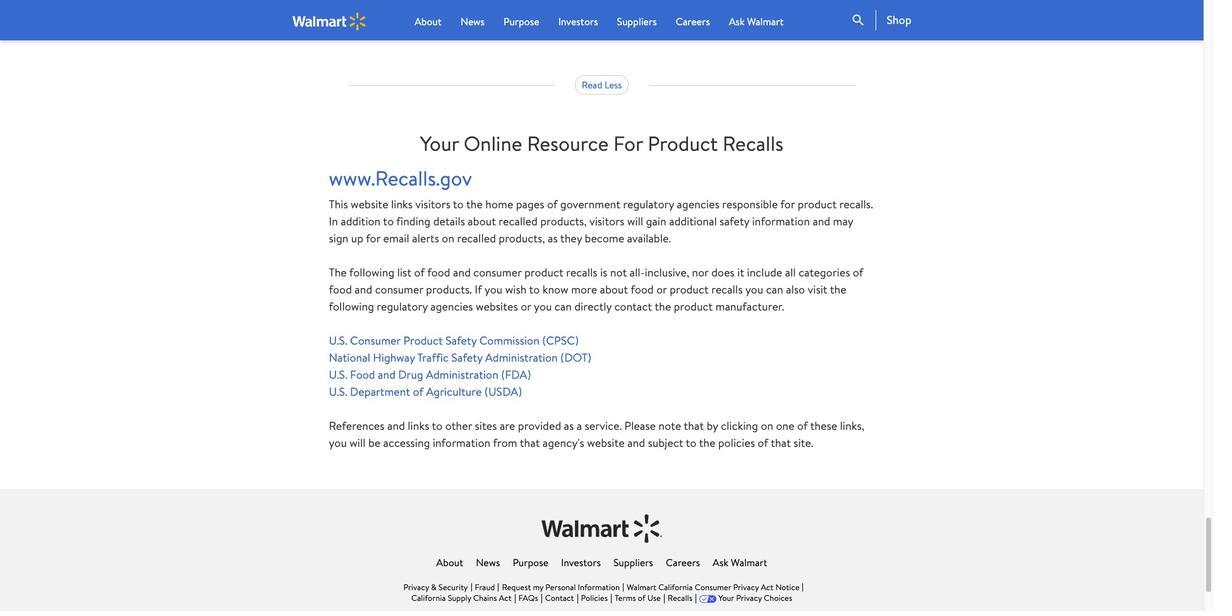 Task type: vqa. For each thing, say whether or not it's contained in the screenshot.
sign
yes



Task type: locate. For each thing, give the bounding box(es) containing it.
privacy
[[404, 582, 429, 593], [733, 582, 759, 593], [736, 593, 762, 604]]

news up fraud
[[476, 556, 500, 570]]

administration down national highway traffic safety administration (dot) link
[[426, 367, 499, 383]]

website up addition at left top
[[351, 197, 388, 212]]

purpose for purpose popup button
[[504, 15, 539, 28]]

agencies
[[677, 197, 720, 212], [431, 299, 473, 315]]

privacy inside "walmart california consumer privacy act notice california supply chains act"
[[733, 582, 759, 593]]

news
[[461, 15, 485, 28], [476, 556, 500, 570]]

links up the 'accessing'
[[408, 418, 429, 434]]

ask for shop
[[729, 15, 745, 28]]

0 vertical spatial ask
[[729, 15, 745, 28]]

careers up recalls 'link'
[[666, 556, 700, 570]]

recalled down details
[[457, 231, 496, 246]]

1 vertical spatial safety
[[451, 350, 483, 366]]

california
[[658, 582, 693, 593], [411, 593, 446, 604]]

0 vertical spatial as
[[548, 231, 558, 246]]

1 horizontal spatial your
[[719, 593, 734, 604]]

consumer down list
[[375, 282, 423, 298]]

your right recalls 'link'
[[719, 593, 734, 604]]

product
[[798, 197, 837, 212], [525, 265, 564, 281], [670, 282, 709, 298], [674, 299, 713, 315]]

purpose up my
[[513, 556, 549, 570]]

0 horizontal spatial agencies
[[431, 299, 473, 315]]

news button
[[461, 14, 485, 29]]

regulatory inside the following list of food and consumer product recalls is not all-inclusive, nor does it include all categories of food and consumer products. if you wish to know more about food or product recalls you can also visit the following regulatory agencies websites or you can directly contact the product manufacturer.
[[377, 299, 428, 315]]

government
[[560, 197, 621, 212]]

investors up information
[[561, 556, 601, 570]]

0 vertical spatial can
[[766, 282, 783, 298]]

your
[[420, 129, 459, 157], [719, 593, 734, 604]]

0 horizontal spatial consumer
[[375, 282, 423, 298]]

2 vertical spatial walmart
[[627, 582, 657, 593]]

0 vertical spatial about
[[468, 214, 496, 229]]

investors for investors "dropdown button"
[[558, 15, 598, 28]]

responsible
[[722, 197, 778, 212]]

0 horizontal spatial ask
[[713, 556, 729, 570]]

for
[[614, 129, 643, 157]]

1 horizontal spatial california
[[658, 582, 693, 593]]

regulatory down list
[[377, 299, 428, 315]]

recalled down pages
[[499, 214, 538, 229]]

notice
[[776, 582, 800, 593]]

that down "provided"
[[520, 435, 540, 451]]

that left by
[[684, 418, 704, 434]]

as left they on the top left
[[548, 231, 558, 246]]

products, down pages
[[499, 231, 545, 246]]

careers right suppliers dropdown button
[[676, 15, 710, 28]]

0 vertical spatial ask walmart link
[[729, 14, 784, 29]]

know
[[543, 282, 569, 298]]

details
[[433, 214, 465, 229]]

1 vertical spatial ask
[[713, 556, 729, 570]]

it
[[738, 265, 744, 281]]

product right 'for'
[[648, 129, 718, 157]]

of inside u.s. consumer product safety commission (cpsc) national highway traffic safety administration (dot) u.s. food and drug administration (fda) u.s. department of agriculture (usda)
[[413, 384, 424, 400]]

about link
[[436, 556, 463, 570]]

investors
[[558, 15, 598, 28], [561, 556, 601, 570]]

that down one
[[771, 435, 791, 451]]

consumer
[[350, 333, 401, 349], [695, 582, 731, 593]]

0 vertical spatial website
[[351, 197, 388, 212]]

0 horizontal spatial product
[[403, 333, 443, 349]]

following left list
[[349, 265, 395, 281]]

1 vertical spatial for
[[366, 231, 381, 246]]

1 u.s. from the top
[[329, 333, 347, 349]]

for right up
[[366, 231, 381, 246]]

careers link for shop
[[676, 14, 710, 29]]

agencies down the products.
[[431, 299, 473, 315]]

0 horizontal spatial information
[[433, 435, 491, 451]]

consumer inside u.s. consumer product safety commission (cpsc) national highway traffic safety administration (dot) u.s. food and drug administration (fda) u.s. department of agriculture (usda)
[[350, 333, 401, 349]]

the following list of food and consumer product recalls is not all-inclusive, nor does it include all categories of food and consumer products. if you wish to know more about food or product recalls you can also visit the following regulatory agencies websites or you can directly contact the product manufacturer.
[[329, 265, 864, 315]]

investors button
[[558, 14, 598, 29]]

and up the department
[[378, 367, 396, 383]]

following
[[349, 265, 395, 281], [329, 299, 374, 315]]

in
[[329, 214, 338, 229]]

(dot)
[[561, 350, 592, 366]]

purpose right news "dropdown button"
[[504, 15, 539, 28]]

information
[[752, 214, 810, 229], [433, 435, 491, 451]]

or down inclusive,
[[657, 282, 667, 298]]

safety down u.s. consumer product safety commission (cpsc) link
[[451, 350, 483, 366]]

1 vertical spatial purpose
[[513, 556, 549, 570]]

links up finding at top
[[391, 197, 413, 212]]

sign
[[329, 231, 349, 246]]

of up the site.
[[797, 418, 808, 434]]

consumer up wish
[[474, 265, 522, 281]]

food down the the
[[329, 282, 352, 298]]

1 horizontal spatial as
[[564, 418, 574, 434]]

news right about popup button
[[461, 15, 485, 28]]

1 horizontal spatial will
[[627, 214, 643, 229]]

to right wish
[[529, 282, 540, 298]]

following down the the
[[329, 299, 374, 315]]

0 horizontal spatial as
[[548, 231, 558, 246]]

request my personal information
[[502, 582, 620, 593]]

products,
[[540, 214, 587, 229], [499, 231, 545, 246]]

and down 'please'
[[628, 435, 645, 451]]

for right the responsible
[[781, 197, 795, 212]]

0 horizontal spatial for
[[366, 231, 381, 246]]

read less
[[582, 78, 622, 91]]

careers
[[676, 15, 710, 28], [666, 556, 700, 570]]

purpose link
[[513, 556, 549, 570]]

1 vertical spatial your
[[719, 593, 734, 604]]

walmart for fraud
[[731, 556, 768, 570]]

1 vertical spatial careers link
[[666, 556, 700, 570]]

1 vertical spatial careers
[[666, 556, 700, 570]]

0 vertical spatial links
[[391, 197, 413, 212]]

as inside references and links to other sites are provided as a service. please note that by clicking on one of these links, you will be accessing information from that agency's website and subject to the policies of that site.
[[564, 418, 574, 434]]

recalls right use
[[668, 593, 693, 604]]

list
[[397, 265, 412, 281]]

on
[[442, 231, 454, 246], [761, 418, 773, 434]]

1 horizontal spatial for
[[781, 197, 795, 212]]

recalls
[[723, 129, 784, 157], [668, 593, 693, 604]]

of
[[547, 197, 558, 212], [414, 265, 425, 281], [853, 265, 864, 281], [413, 384, 424, 400], [797, 418, 808, 434], [758, 435, 768, 451], [638, 593, 646, 604]]

0 vertical spatial product
[[648, 129, 718, 157]]

will inside references and links to other sites are provided as a service. please note that by clicking on one of these links, you will be accessing information from that agency's website and subject to the policies of that site.
[[350, 435, 366, 451]]

0 vertical spatial about
[[415, 15, 442, 28]]

1 vertical spatial will
[[350, 435, 366, 451]]

regulatory up gain
[[623, 197, 674, 212]]

suppliers up terms of use
[[614, 556, 653, 570]]

0 vertical spatial will
[[627, 214, 643, 229]]

0 horizontal spatial will
[[350, 435, 366, 451]]

1 vertical spatial consumer
[[695, 582, 731, 593]]

inclusive,
[[645, 265, 690, 281]]

products, up they on the top left
[[540, 214, 587, 229]]

careers link up recalls 'link'
[[666, 556, 700, 570]]

become
[[585, 231, 625, 246]]

news for news "dropdown button"
[[461, 15, 485, 28]]

safety up national highway traffic safety administration (dot) link
[[446, 333, 477, 349]]

0 vertical spatial administration
[[485, 350, 558, 366]]

agriculture
[[426, 384, 482, 400]]

and down up
[[355, 282, 372, 298]]

0 vertical spatial information
[[752, 214, 810, 229]]

0 horizontal spatial regulatory
[[377, 299, 428, 315]]

1 vertical spatial website
[[587, 435, 625, 451]]

about inside the following list of food and consumer product recalls is not all-inclusive, nor does it include all categories of food and consumer products. if you wish to know more about food or product recalls you can also visit the following regulatory agencies websites or you can directly contact the product manufacturer.
[[600, 282, 628, 298]]

national
[[329, 350, 370, 366]]

0 horizontal spatial consumer
[[350, 333, 401, 349]]

regulatory
[[623, 197, 674, 212], [377, 299, 428, 315]]

consumer up the highway
[[350, 333, 401, 349]]

ask walmart for fraud
[[713, 556, 768, 570]]

website down "service."
[[587, 435, 625, 451]]

0 vertical spatial or
[[657, 282, 667, 298]]

1 vertical spatial news
[[476, 556, 500, 570]]

food up the products.
[[427, 265, 450, 281]]

less
[[605, 78, 622, 91]]

0 vertical spatial careers
[[676, 15, 710, 28]]

can down include on the right top of page
[[766, 282, 783, 298]]

consumer
[[474, 265, 522, 281], [375, 282, 423, 298]]

nor
[[692, 265, 709, 281]]

accessing
[[383, 435, 430, 451]]

visitors up details
[[415, 197, 451, 212]]

recalls link
[[668, 593, 693, 604]]

regulatory inside www.recalls.gov this website links visitors to the home pages of government regulatory agencies responsible for product recalls. in addition to finding details about recalled products, visitors will gain additional safety information and may sign up for email alerts on recalled products, as they become available.
[[623, 197, 674, 212]]

administration up (fda)
[[485, 350, 558, 366]]

the left "home"
[[466, 197, 483, 212]]

0 horizontal spatial website
[[351, 197, 388, 212]]

suppliers right investors "dropdown button"
[[617, 15, 657, 28]]

of inside www.recalls.gov this website links visitors to the home pages of government regulatory agencies responsible for product recalls. in addition to finding details about recalled products, visitors will gain additional safety information and may sign up for email alerts on recalled products, as they become available.
[[547, 197, 558, 212]]

about down "home"
[[468, 214, 496, 229]]

of left use
[[638, 593, 646, 604]]

1 horizontal spatial consumer
[[474, 265, 522, 281]]

consumer right recalls 'link'
[[695, 582, 731, 593]]

1 vertical spatial links
[[408, 418, 429, 434]]

recalls up the responsible
[[723, 129, 784, 157]]

0 vertical spatial on
[[442, 231, 454, 246]]

0 vertical spatial careers link
[[676, 14, 710, 29]]

of right the categories
[[853, 265, 864, 281]]

0 vertical spatial your
[[420, 129, 459, 157]]

you down references
[[329, 435, 347, 451]]

categories
[[799, 265, 850, 281]]

you right the if
[[485, 282, 503, 298]]

careers for shop
[[676, 15, 710, 28]]

the right 'visit' at top
[[830, 282, 847, 298]]

recalls down does
[[712, 282, 743, 298]]

1 vertical spatial ask walmart link
[[713, 556, 768, 570]]

0 horizontal spatial on
[[442, 231, 454, 246]]

0 horizontal spatial visitors
[[415, 197, 451, 212]]

clicking
[[721, 418, 758, 434]]

contact link
[[545, 593, 574, 604]]

contact
[[545, 593, 574, 604]]

sites
[[475, 418, 497, 434]]

1 vertical spatial product
[[403, 333, 443, 349]]

ask inside ask walmart link
[[729, 15, 745, 28]]

recalls up more
[[566, 265, 598, 281]]

provided
[[518, 418, 561, 434]]

products.
[[426, 282, 472, 298]]

ask for fraud
[[713, 556, 729, 570]]

ask walmart link for shop
[[729, 14, 784, 29]]

about
[[468, 214, 496, 229], [600, 282, 628, 298]]

act right chains
[[499, 593, 512, 604]]

directly
[[575, 299, 612, 315]]

of right policies
[[758, 435, 768, 451]]

on left one
[[761, 418, 773, 434]]

1 vertical spatial about
[[436, 556, 463, 570]]

act left notice
[[761, 582, 774, 593]]

1 vertical spatial agencies
[[431, 299, 473, 315]]

1 horizontal spatial act
[[761, 582, 774, 593]]

the down by
[[699, 435, 716, 451]]

1 vertical spatial can
[[555, 299, 572, 315]]

faqs link
[[519, 593, 538, 604]]

0 vertical spatial consumer
[[350, 333, 401, 349]]

agencies up additional
[[677, 197, 720, 212]]

as inside www.recalls.gov this website links visitors to the home pages of government regulatory agencies responsible for product recalls. in addition to finding details about recalled products, visitors will gain additional safety information and may sign up for email alerts on recalled products, as they become available.
[[548, 231, 558, 246]]

careers link for fraud
[[666, 556, 700, 570]]

information down the responsible
[[752, 214, 810, 229]]

0 vertical spatial regulatory
[[623, 197, 674, 212]]

food down the 'all-'
[[631, 282, 654, 298]]

terms
[[615, 593, 636, 604]]

careers for fraud
[[666, 556, 700, 570]]

1 vertical spatial on
[[761, 418, 773, 434]]

0 vertical spatial u.s.
[[329, 333, 347, 349]]

websites
[[476, 299, 518, 315]]

your for your privacy choices
[[719, 593, 734, 604]]

use
[[648, 593, 661, 604]]

of down drug
[[413, 384, 424, 400]]

u.s. consumer product safety commission (cpsc) link
[[329, 333, 579, 349]]

2 u.s. from the top
[[329, 367, 347, 383]]

the inside references and links to other sites are provided as a service. please note that by clicking on one of these links, you will be accessing information from that agency's website and subject to the policies of that site.
[[699, 435, 716, 451]]

1 horizontal spatial ask
[[729, 15, 745, 28]]

walmart logo dark image
[[542, 515, 662, 544]]

fraud
[[475, 582, 495, 593]]

can down know
[[555, 299, 572, 315]]

site.
[[794, 435, 814, 451]]

will left be
[[350, 435, 366, 451]]

also
[[786, 282, 805, 298]]

0 vertical spatial investors
[[558, 15, 598, 28]]

other
[[445, 418, 472, 434]]

1 vertical spatial or
[[521, 299, 531, 315]]

1 vertical spatial u.s.
[[329, 367, 347, 383]]

investors right purpose popup button
[[558, 15, 598, 28]]

product inside www.recalls.gov this website links visitors to the home pages of government regulatory agencies responsible for product recalls. in addition to finding details about recalled products, visitors will gain additional safety information and may sign up for email alerts on recalled products, as they become available.
[[798, 197, 837, 212]]

of right pages
[[547, 197, 558, 212]]

administration
[[485, 350, 558, 366], [426, 367, 499, 383]]

to up email
[[383, 214, 394, 229]]

1 vertical spatial recalls
[[712, 282, 743, 298]]

0 horizontal spatial recalled
[[457, 231, 496, 246]]

recalled
[[499, 214, 538, 229], [457, 231, 496, 246]]

or down wish
[[521, 299, 531, 315]]

1 horizontal spatial can
[[766, 282, 783, 298]]

your up www.recalls.gov
[[420, 129, 459, 157]]

all
[[785, 265, 796, 281]]

2 vertical spatial u.s.
[[329, 384, 347, 400]]

3 u.s. from the top
[[329, 384, 347, 400]]

and up the products.
[[453, 265, 471, 281]]

you
[[485, 282, 503, 298], [746, 282, 764, 298], [534, 299, 552, 315], [329, 435, 347, 451]]

will left gain
[[627, 214, 643, 229]]

investors for investors 'link'
[[561, 556, 601, 570]]

as left a
[[564, 418, 574, 434]]

1 horizontal spatial on
[[761, 418, 773, 434]]

information down other
[[433, 435, 491, 451]]

this
[[329, 197, 348, 212]]

product
[[648, 129, 718, 157], [403, 333, 443, 349]]

on down details
[[442, 231, 454, 246]]

0 horizontal spatial your
[[420, 129, 459, 157]]

on inside www.recalls.gov this website links visitors to the home pages of government regulatory agencies responsible for product recalls. in addition to finding details about recalled products, visitors will gain additional safety information and may sign up for email alerts on recalled products, as they become available.
[[442, 231, 454, 246]]

u.s.
[[329, 333, 347, 349], [329, 367, 347, 383], [329, 384, 347, 400]]

about left news "dropdown button"
[[415, 15, 442, 28]]

visitors
[[415, 197, 451, 212], [590, 214, 625, 229]]

1 horizontal spatial agencies
[[677, 197, 720, 212]]

1 horizontal spatial regulatory
[[623, 197, 674, 212]]

about down not
[[600, 282, 628, 298]]

website
[[351, 197, 388, 212], [587, 435, 625, 451]]

1 horizontal spatial consumer
[[695, 582, 731, 593]]

0 horizontal spatial that
[[520, 435, 540, 451]]

1 vertical spatial as
[[564, 418, 574, 434]]

information inside www.recalls.gov this website links visitors to the home pages of government regulatory agencies responsible for product recalls. in addition to finding details about recalled products, visitors will gain additional safety information and may sign up for email alerts on recalled products, as they become available.
[[752, 214, 810, 229]]

product up the traffic
[[403, 333, 443, 349]]

1 vertical spatial investors
[[561, 556, 601, 570]]

careers link right suppliers dropdown button
[[676, 14, 710, 29]]

1 vertical spatial information
[[433, 435, 491, 451]]

information inside references and links to other sites are provided as a service. please note that by clicking on one of these links, you will be accessing information from that agency's website and subject to the policies of that site.
[[433, 435, 491, 451]]

1 vertical spatial about
[[600, 282, 628, 298]]

visitors up the "become"
[[590, 214, 625, 229]]

news link
[[476, 556, 500, 570]]

suppliers button
[[617, 14, 657, 29]]

0 vertical spatial ask walmart
[[729, 15, 784, 28]]

on inside references and links to other sites are provided as a service. please note that by clicking on one of these links, you will be accessing information from that agency's website and subject to the policies of that site.
[[761, 418, 773, 434]]

(cpsc)
[[542, 333, 579, 349]]

suppliers for suppliers dropdown button
[[617, 15, 657, 28]]

0 vertical spatial consumer
[[474, 265, 522, 281]]

1 horizontal spatial recalls
[[723, 129, 784, 157]]

your privacy choices link
[[719, 593, 792, 604]]

walmart california consumer privacy act notice link
[[627, 582, 800, 593]]

ask
[[729, 15, 745, 28], [713, 556, 729, 570]]

and left "may"
[[813, 214, 831, 229]]

be
[[368, 435, 381, 451]]

about up security
[[436, 556, 463, 570]]

0 horizontal spatial about
[[468, 214, 496, 229]]



Task type: describe. For each thing, give the bounding box(es) containing it.
to inside the following list of food and consumer product recalls is not all-inclusive, nor does it include all categories of food and consumer products. if you wish to know more about food or product recalls you can also visit the following regulatory agencies websites or you can directly contact the product manufacturer.
[[529, 282, 540, 298]]

0 vertical spatial recalls
[[723, 129, 784, 157]]

ask walmart link for fraud
[[713, 556, 768, 570]]

0 horizontal spatial california
[[411, 593, 446, 604]]

2 horizontal spatial food
[[631, 282, 654, 298]]

0 vertical spatial recalls
[[566, 265, 598, 281]]

will inside www.recalls.gov this website links visitors to the home pages of government regulatory agencies responsible for product recalls. in addition to finding details about recalled products, visitors will gain additional safety information and may sign up for email alerts on recalled products, as they become available.
[[627, 214, 643, 229]]

home image
[[292, 12, 367, 30]]

not
[[610, 265, 627, 281]]

0 horizontal spatial can
[[555, 299, 572, 315]]

links,
[[840, 418, 865, 434]]

subject
[[648, 435, 683, 451]]

contact
[[615, 299, 652, 315]]

about for about link
[[436, 556, 463, 570]]

and inside u.s. consumer product safety commission (cpsc) national highway traffic safety administration (dot) u.s. food and drug administration (fda) u.s. department of agriculture (usda)
[[378, 367, 396, 383]]

privacy & security
[[404, 582, 468, 593]]

1 vertical spatial products,
[[499, 231, 545, 246]]

note
[[659, 418, 681, 434]]

about button
[[415, 14, 442, 29]]

consumer inside "walmart california consumer privacy act notice california supply chains act"
[[695, 582, 731, 593]]

shop link
[[876, 10, 912, 30]]

0 horizontal spatial food
[[329, 282, 352, 298]]

policies
[[581, 593, 608, 604]]

references
[[329, 418, 385, 434]]

email
[[383, 231, 409, 246]]

ask walmart for shop
[[729, 15, 784, 28]]

news for "news" link
[[476, 556, 500, 570]]

finding
[[396, 214, 431, 229]]

alerts
[[412, 231, 439, 246]]

links inside references and links to other sites are provided as a service. please note that by clicking on one of these links, you will be accessing information from that agency's website and subject to the policies of that site.
[[408, 418, 429, 434]]

agencies inside the following list of food and consumer product recalls is not all-inclusive, nor does it include all categories of food and consumer products. if you wish to know more about food or product recalls you can also visit the following regulatory agencies websites or you can directly contact the product manufacturer.
[[431, 299, 473, 315]]

chains
[[473, 593, 497, 604]]

product inside u.s. consumer product safety commission (cpsc) national highway traffic safety administration (dot) u.s. food and drug administration (fda) u.s. department of agriculture (usda)
[[403, 333, 443, 349]]

policies
[[718, 435, 755, 451]]

1 vertical spatial consumer
[[375, 282, 423, 298]]

manufacturer.
[[716, 299, 784, 315]]

include
[[747, 265, 783, 281]]

privacy & security link
[[404, 582, 468, 593]]

and up the 'accessing'
[[387, 418, 405, 434]]

is
[[600, 265, 608, 281]]

purpose button
[[504, 14, 539, 29]]

0 vertical spatial safety
[[446, 333, 477, 349]]

1 vertical spatial recalled
[[457, 231, 496, 246]]

choices
[[764, 593, 792, 604]]

search
[[851, 13, 866, 28]]

www.recalls.gov this website links visitors to the home pages of government regulatory agencies responsible for product recalls. in addition to finding details about recalled products, visitors will gain additional safety information and may sign up for email alerts on recalled products, as they become available.
[[329, 164, 873, 246]]

(usda)
[[485, 384, 522, 400]]

purpose for purpose link
[[513, 556, 549, 570]]

you up manufacturer.
[[746, 282, 764, 298]]

suppliers link
[[614, 556, 653, 570]]

walmart california consumer privacy act notice california supply chains act
[[411, 582, 800, 604]]

you inside references and links to other sites are provided as a service. please note that by clicking on one of these links, you will be accessing information from that agency's website and subject to the policies of that site.
[[329, 435, 347, 451]]

personal
[[546, 582, 576, 593]]

terms of use link
[[615, 593, 661, 604]]

additional
[[669, 214, 717, 229]]

they
[[560, 231, 582, 246]]

0 vertical spatial for
[[781, 197, 795, 212]]

drug
[[398, 367, 423, 383]]

traffic
[[417, 350, 449, 366]]

and inside www.recalls.gov this website links visitors to the home pages of government regulatory agencies responsible for product recalls. in addition to finding details about recalled products, visitors will gain additional safety information and may sign up for email alerts on recalled products, as they become available.
[[813, 214, 831, 229]]

read
[[582, 78, 602, 91]]

a
[[577, 418, 582, 434]]

these
[[810, 418, 838, 434]]

1 horizontal spatial recalled
[[499, 214, 538, 229]]

supply
[[448, 593, 471, 604]]

if
[[475, 282, 482, 298]]

request
[[502, 582, 531, 593]]

recalls.
[[840, 197, 873, 212]]

security
[[439, 582, 468, 593]]

faqs
[[519, 593, 538, 604]]

walmart inside "walmart california consumer privacy act notice california supply chains act"
[[627, 582, 657, 593]]

your for your online resource for product recalls
[[420, 129, 459, 157]]

&
[[431, 582, 437, 593]]

about inside www.recalls.gov this website links visitors to the home pages of government regulatory agencies responsible for product recalls. in addition to finding details about recalled products, visitors will gain additional safety information and may sign up for email alerts on recalled products, as they become available.
[[468, 214, 496, 229]]

are
[[500, 418, 515, 434]]

of right list
[[414, 265, 425, 281]]

shop
[[887, 12, 912, 28]]

one
[[776, 418, 795, 434]]

the inside www.recalls.gov this website links visitors to the home pages of government regulatory agencies responsible for product recalls. in addition to finding details about recalled products, visitors will gain additional safety information and may sign up for email alerts on recalled products, as they become available.
[[466, 197, 483, 212]]

fraud link
[[475, 582, 495, 593]]

pages
[[516, 197, 545, 212]]

you down know
[[534, 299, 552, 315]]

california supply chains act link
[[411, 593, 512, 604]]

0 horizontal spatial or
[[521, 299, 531, 315]]

www.recalls.gov
[[329, 164, 472, 192]]

website inside www.recalls.gov this website links visitors to the home pages of government regulatory agencies responsible for product recalls. in addition to finding details about recalled products, visitors will gain additional safety information and may sign up for email alerts on recalled products, as they become available.
[[351, 197, 388, 212]]

please
[[625, 418, 656, 434]]

0 horizontal spatial act
[[499, 593, 512, 604]]

to up details
[[453, 197, 464, 212]]

from
[[493, 435, 517, 451]]

to left other
[[432, 418, 443, 434]]

request my personal information link
[[502, 582, 620, 593]]

1 horizontal spatial visitors
[[590, 214, 625, 229]]

to right subject
[[686, 435, 697, 451]]

may
[[833, 214, 853, 229]]

1 vertical spatial following
[[329, 299, 374, 315]]

by
[[707, 418, 718, 434]]

more
[[571, 282, 597, 298]]

0 horizontal spatial recalls
[[668, 593, 693, 604]]

agencies inside www.recalls.gov this website links visitors to the home pages of government regulatory agencies responsible for product recalls. in addition to finding details about recalled products, visitors will gain additional safety information and may sign up for email alerts on recalled products, as they become available.
[[677, 197, 720, 212]]

suppliers for suppliers link
[[614, 556, 653, 570]]

u.s. consumer product safety commission (cpsc) national highway traffic safety administration (dot) u.s. food and drug administration (fda) u.s. department of agriculture (usda)
[[329, 333, 592, 400]]

u.s. department of agriculture (usda) link
[[329, 384, 522, 400]]

links inside www.recalls.gov this website links visitors to the home pages of government regulatory agencies responsible for product recalls. in addition to finding details about recalled products, visitors will gain additional safety information and may sign up for email alerts on recalled products, as they become available.
[[391, 197, 413, 212]]

wish
[[505, 282, 527, 298]]

resource
[[527, 129, 609, 157]]

addition
[[341, 214, 381, 229]]

the right contact
[[655, 299, 671, 315]]

department
[[350, 384, 410, 400]]

0 vertical spatial visitors
[[415, 197, 451, 212]]

1 vertical spatial administration
[[426, 367, 499, 383]]

agency's
[[543, 435, 585, 451]]

walmart for shop
[[747, 15, 784, 28]]

safety
[[720, 214, 750, 229]]

1 horizontal spatial food
[[427, 265, 450, 281]]

0 vertical spatial products,
[[540, 214, 587, 229]]

terms of use
[[615, 593, 661, 604]]

about for about popup button
[[415, 15, 442, 28]]

0 vertical spatial following
[[349, 265, 395, 281]]

information
[[578, 582, 620, 593]]

u.s. food and drug administration (fda) link
[[329, 367, 531, 383]]

gain
[[646, 214, 667, 229]]

2 horizontal spatial that
[[771, 435, 791, 451]]

1 horizontal spatial that
[[684, 418, 704, 434]]

website inside references and links to other sites are provided as a service. please note that by clicking on one of these links, you will be accessing information from that agency's website and subject to the policies of that site.
[[587, 435, 625, 451]]

1 horizontal spatial or
[[657, 282, 667, 298]]

food
[[350, 367, 375, 383]]

your privacy choices
[[719, 593, 792, 604]]



